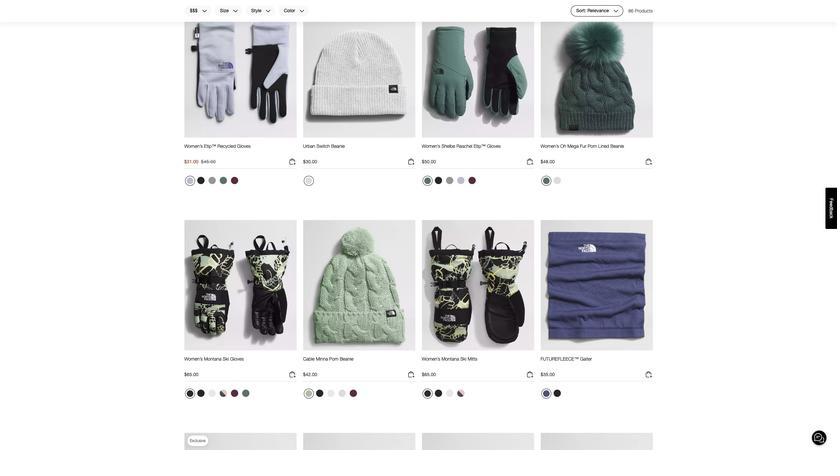 Task type: describe. For each thing, give the bounding box(es) containing it.
gloves inside 'button'
[[487, 143, 501, 149]]

boysenberry image for recycled
[[231, 177, 238, 184]]

products
[[635, 8, 653, 14]]

women's montana ski mitts button
[[422, 356, 478, 368]]

ski for mitts
[[461, 356, 467, 362]]

tnf black radio for women's
[[196, 175, 206, 186]]

$50.00 button
[[422, 158, 534, 169]]

$65.00 button for women's montana ski gloves
[[184, 371, 297, 382]]

pink moss faded dye camo print image for mitts
[[458, 390, 465, 397]]

oh
[[561, 143, 567, 149]]

tnf black image for $35.00
[[554, 390, 561, 397]]

dark sage image
[[220, 177, 227, 184]]

0 horizontal spatial dark sage radio
[[218, 175, 229, 186]]

Boysenberry radio
[[229, 388, 240, 399]]

86 products status
[[629, 5, 653, 17]]

tnf black hands small print image
[[425, 391, 431, 397]]

women's oh mega fur pom lined beanie image
[[541, 7, 653, 138]]

women's montana ski gloves image
[[184, 220, 297, 351]]

relevance
[[588, 8, 609, 13]]

women's montana ski gloves
[[184, 356, 244, 362]]

urban switch beanie image
[[303, 7, 416, 138]]

etip™ inside women's shelbe raschel etip™ gloves 'button'
[[474, 143, 486, 149]]

0 horizontal spatial tnf light grey heather image
[[306, 178, 312, 184]]

gaiter
[[581, 356, 592, 362]]

women's montana ski mitts
[[422, 356, 478, 362]]

women's apex insulated etip™ gloves image
[[184, 433, 297, 450]]

d
[[830, 206, 835, 209]]

gardenia white image for gloves
[[209, 390, 216, 397]]

women's for women's etip™ recycled gloves
[[184, 143, 203, 149]]

tnf black radio for women's montana ski mitts
[[433, 388, 444, 399]]

TNF Light Grey Heather radio
[[337, 388, 348, 399]]

boysenberry radio for beanie
[[348, 388, 359, 399]]

dock worker recycled beanie image
[[303, 433, 416, 450]]

beanie inside urban switch beanie button
[[331, 143, 345, 149]]

Gardenia White radio
[[445, 388, 455, 399]]

$65.00 for women's montana ski gloves
[[184, 372, 199, 377]]

montana for gloves
[[204, 356, 222, 362]]

boysenberry image for raschel
[[469, 177, 476, 184]]

$$$ button
[[184, 5, 212, 17]]

sort:
[[577, 8, 587, 13]]

0 horizontal spatial dark sage radio
[[241, 388, 251, 399]]

style button
[[246, 5, 276, 17]]

$choose color$ option group for women's oh mega fur pom lined beanie
[[541, 175, 564, 189]]

women's for women's montana ski mitts
[[422, 356, 441, 362]]

style
[[251, 8, 262, 13]]

lined
[[599, 143, 610, 149]]

tnf light grey heather image inside option
[[339, 390, 346, 397]]

cable minna pom beanie image
[[303, 220, 416, 351]]

women's montana ski gloves button
[[184, 356, 244, 368]]

tnf black image for $50.00
[[435, 177, 442, 184]]

sale
[[204, 13, 211, 18]]

tnf black radio for women's montana ski gloves
[[196, 388, 206, 399]]

futurefleece™ gaiter button
[[541, 356, 592, 368]]

$42.00
[[303, 372, 317, 377]]

c
[[830, 214, 835, 216]]

futurefleece™ gaiter
[[541, 356, 592, 362]]

women's shelbe raschel etip™ gloves image
[[422, 7, 534, 138]]

women's oh mega fur pom lined beanie
[[541, 143, 625, 149]]

size
[[220, 8, 229, 13]]

tnf black image for $65.00
[[197, 390, 205, 397]]

cable minna pom beanie button
[[303, 356, 354, 368]]

women's for women's oh mega fur pom lined beanie
[[541, 143, 559, 149]]

$65.00 for women's montana ski mitts
[[422, 372, 436, 377]]

raschel
[[457, 143, 473, 149]]

women's shelbe raschel etip™ gloves
[[422, 143, 501, 149]]

gardenia white radio for $65.00
[[207, 388, 217, 399]]

tnf black image for minna
[[316, 390, 323, 397]]

f e e d b a c k button
[[826, 188, 838, 229]]

women's montana ski mitts image
[[422, 220, 534, 351]]

a
[[830, 211, 835, 214]]

$45.00
[[201, 159, 216, 165]]

urban
[[303, 143, 315, 149]]

0 vertical spatial pom
[[588, 143, 598, 149]]

cable minna pom beanie
[[303, 356, 354, 362]]

boysenberry image for ski
[[231, 390, 238, 397]]

women's for women's montana ski gloves
[[184, 356, 203, 362]]

fur
[[580, 143, 587, 149]]

k
[[830, 216, 835, 219]]

sort: relevance button
[[571, 5, 624, 17]]

women's oh mega fur pom lined beanie button
[[541, 143, 625, 155]]

tnf black image for etip™
[[197, 177, 205, 184]]

boysenberry image for pom
[[350, 390, 357, 397]]

1 horizontal spatial tnf light grey heather radio
[[552, 175, 563, 186]]

$42.00 button
[[303, 371, 416, 382]]



Task type: locate. For each thing, give the bounding box(es) containing it.
2 $65.00 from the left
[[422, 372, 436, 377]]

boysenberry radio for gloves
[[229, 175, 240, 186]]

beanie inside women's oh mega fur pom lined beanie button
[[611, 143, 625, 149]]

misty sage image
[[306, 391, 312, 397]]

1 horizontal spatial gardenia white image
[[327, 390, 335, 397]]

2 ski from the left
[[461, 356, 467, 362]]

gardenia white image left pink moss faded dye camo print option
[[446, 390, 454, 397]]

3 gardenia white image from the left
[[446, 390, 454, 397]]

beanie up the $42.00 dropdown button
[[340, 356, 354, 362]]

$30.00
[[303, 159, 317, 165]]

gloves for urban switch beanie
[[237, 143, 251, 149]]

tnf black image
[[197, 177, 205, 184], [316, 390, 323, 397], [435, 390, 442, 397]]

2 tnf medium grey heather radio from the left
[[445, 175, 455, 186]]

futurefleece™
[[541, 356, 579, 362]]

2 horizontal spatial gardenia white image
[[446, 390, 454, 397]]

boysenberry radio for etip™
[[467, 175, 478, 186]]

dusty periwinkle radio right tnf medium grey heather icon at the top right
[[456, 175, 466, 186]]

1 horizontal spatial tnf light grey heather image
[[339, 390, 346, 397]]

0 horizontal spatial $65.00
[[184, 372, 199, 377]]

tnf medium grey heather radio for etip™
[[207, 175, 217, 186]]

0 vertical spatial tnf black radio
[[196, 175, 206, 186]]

size button
[[215, 5, 243, 17]]

tnf light grey heather radio down $30.00
[[304, 176, 314, 186]]

0 horizontal spatial etip™
[[204, 143, 216, 149]]

recycled
[[218, 143, 236, 149]]

gardenia white image for mitts
[[446, 390, 454, 397]]

tnf medium grey heather image
[[209, 177, 216, 184]]

to
[[199, 13, 203, 18]]

tnf black image left tnf medium grey heather icon at the top right
[[435, 177, 442, 184]]

women's etip™ recycled gloves
[[184, 143, 251, 149]]

women's shelbe raschel etip™ gloves button
[[422, 143, 501, 155]]

2 horizontal spatial tnf light grey heather image
[[554, 177, 561, 184]]

etip™ right raschel
[[474, 143, 486, 149]]

$48.00 button
[[541, 158, 653, 169]]

2 gardenia white radio from the left
[[326, 388, 336, 399]]

1 horizontal spatial dusty periwinkle radio
[[456, 175, 466, 186]]

boysenberry image down $50.00 dropdown button
[[469, 177, 476, 184]]

gardenia white image left pink moss faded dye camo print radio
[[209, 390, 216, 397]]

tnf light grey heather image down the $42.00 dropdown button
[[339, 390, 346, 397]]

0 horizontal spatial ski
[[223, 356, 229, 362]]

gardenia white radio left tnf light grey heather option in the left of the page
[[326, 388, 336, 399]]

f e e d b a c k
[[830, 198, 835, 219]]

0 horizontal spatial gardenia white image
[[209, 390, 216, 397]]

cave blue image
[[543, 391, 550, 397]]

86
[[629, 8, 634, 14]]

TNF Black Hands Small Print radio
[[423, 389, 433, 399]]

1 horizontal spatial pink moss faded dye camo print image
[[458, 390, 465, 397]]

$65.00 button down mitts at the right of the page
[[422, 371, 534, 382]]

women's oh mega beanie image
[[541, 433, 653, 450]]

minna
[[316, 356, 328, 362]]

Misty Sage radio
[[304, 389, 314, 399]]

beanie right lined
[[611, 143, 625, 149]]

tnf black image right misty sage icon
[[316, 390, 323, 397]]

$choose color$ option group for women's montana ski gloves
[[184, 388, 252, 402]]

tnf medium grey heather image
[[446, 177, 454, 184]]

montana inside button
[[442, 356, 459, 362]]

1 horizontal spatial montana
[[442, 356, 459, 362]]

dark sage image down $48.00
[[543, 178, 550, 184]]

0 horizontal spatial tnf black image
[[197, 390, 205, 397]]

boysenberry image right tnf light grey heather option in the left of the page
[[350, 390, 357, 397]]

2 horizontal spatial tnf black image
[[435, 390, 442, 397]]

tnf light grey heather radio down $48.00
[[552, 175, 563, 186]]

tnf black radio for cable minna pom beanie
[[315, 388, 325, 399]]

1 montana from the left
[[204, 356, 222, 362]]

boysenberry radio right tnf light grey heather option in the left of the page
[[348, 388, 359, 399]]

b
[[830, 209, 835, 211]]

1 horizontal spatial tnf black image
[[316, 390, 323, 397]]

1 $65.00 from the left
[[184, 372, 199, 377]]

0 horizontal spatial boysenberry radio
[[229, 175, 240, 186]]

tnf black image for montana
[[435, 390, 442, 397]]

etip™ inside women's etip™ recycled gloves button
[[204, 143, 216, 149]]

1 horizontal spatial tnf medium grey heather radio
[[445, 175, 455, 186]]

dark sage image for $48.00
[[543, 178, 550, 184]]

$65.00 button for women's montana ski mitts
[[422, 371, 534, 382]]

tnf black image right tnf black hands small print radio
[[197, 390, 205, 397]]

$$$
[[190, 8, 198, 13]]

tnf light grey heather image
[[554, 177, 561, 184], [306, 178, 312, 184], [339, 390, 346, 397]]

dark sage radio down $50.00
[[423, 176, 433, 186]]

TNF Medium Grey Heather radio
[[207, 175, 217, 186], [445, 175, 455, 186]]

Dusty Periwinkle radio
[[456, 175, 466, 186], [185, 176, 195, 186]]

0 horizontal spatial $65.00 button
[[184, 371, 297, 382]]

montana inside button
[[204, 356, 222, 362]]

2 pink moss faded dye camo print image from the left
[[458, 390, 465, 397]]

0 horizontal spatial tnf black image
[[197, 177, 205, 184]]

Pink Moss Faded Dye Camo Print radio
[[456, 388, 466, 399]]

1 e from the top
[[830, 201, 835, 204]]

1 $65.00 button from the left
[[184, 371, 297, 382]]

2 gardenia white image from the left
[[327, 390, 335, 397]]

exclusive
[[190, 439, 206, 444]]

dark sage image right boysenberry radio
[[242, 390, 249, 397]]

Dark Sage radio
[[542, 176, 552, 186], [241, 388, 251, 399]]

boysenberry radio down $50.00 dropdown button
[[467, 175, 478, 186]]

$choose color$ option group for women's etip™ recycled gloves
[[184, 175, 241, 189]]

dark sage radio right boysenberry radio
[[241, 388, 251, 399]]

montana for mitts
[[442, 356, 459, 362]]

gloves for cable minna pom beanie
[[230, 356, 244, 362]]

TNF Black radio
[[433, 175, 444, 186], [196, 388, 206, 399], [315, 388, 325, 399], [433, 388, 444, 399]]

gloves
[[237, 143, 251, 149], [487, 143, 501, 149], [230, 356, 244, 362]]

dark sage image down $50.00
[[425, 178, 431, 184]]

$30.00 button
[[303, 158, 416, 169]]

women's inside button
[[184, 356, 203, 362]]

$35.00 button
[[541, 371, 653, 382]]

boysenberry image right pink moss faded dye camo print radio
[[231, 390, 238, 397]]

dark sage image for $50.00
[[425, 178, 431, 184]]

$50.00
[[422, 159, 436, 165]]

$65.00 up tnf black hands small print icon
[[422, 372, 436, 377]]

$48.00
[[541, 159, 555, 165]]

1 horizontal spatial ski
[[461, 356, 467, 362]]

boysenberry image
[[231, 177, 238, 184], [469, 177, 476, 184], [231, 390, 238, 397], [350, 390, 357, 397]]

1 horizontal spatial $65.00
[[422, 372, 436, 377]]

tnf light grey heather image down $30.00
[[306, 178, 312, 184]]

pink moss faded dye camo print image for gloves
[[220, 390, 227, 397]]

1 vertical spatial dark sage radio
[[241, 388, 251, 399]]

etip™ up '$45.00'
[[204, 143, 216, 149]]

dusty periwinkle image
[[458, 177, 465, 184], [187, 178, 193, 184]]

e up b
[[830, 204, 835, 206]]

sort: relevance
[[577, 8, 609, 13]]

0 horizontal spatial dusty periwinkle radio
[[185, 176, 195, 186]]

dark sage image
[[425, 178, 431, 184], [543, 178, 550, 184], [242, 390, 249, 397]]

women's etip™ recycled gloves button
[[184, 143, 251, 155]]

tnf black radio left tnf medium grey heather image
[[196, 175, 206, 186]]

tnf black image right cave blue option
[[554, 390, 561, 397]]

0 horizontal spatial gardenia white radio
[[207, 388, 217, 399]]

boysenberry image right dark sage image
[[231, 177, 238, 184]]

f
[[830, 198, 835, 201]]

$choose color$ option group
[[184, 175, 241, 189], [422, 175, 478, 189], [541, 175, 564, 189], [184, 388, 252, 402], [303, 388, 359, 402], [422, 388, 467, 402], [541, 388, 564, 402]]

gardenia white image left tnf light grey heather option in the left of the page
[[327, 390, 335, 397]]

2 horizontal spatial boysenberry radio
[[467, 175, 478, 186]]

gardenia white image inside option
[[446, 390, 454, 397]]

boysenberry radio right dark sage image
[[229, 175, 240, 186]]

dusty periwinkle image for rightmost dusty periwinkle radio
[[458, 177, 465, 184]]

e up d
[[830, 201, 835, 204]]

etip™
[[204, 143, 216, 149], [474, 143, 486, 149]]

shelbe
[[442, 143, 456, 149]]

1 etip™ from the left
[[204, 143, 216, 149]]

2 montana from the left
[[442, 356, 459, 362]]

dusty periwinkle image right tnf medium grey heather icon at the top right
[[458, 177, 465, 184]]

$choose color$ option group for women's montana ski mitts
[[422, 388, 467, 402]]

1 horizontal spatial gardenia white radio
[[326, 388, 336, 399]]

1 gardenia white radio from the left
[[207, 388, 217, 399]]

86 products
[[629, 8, 653, 14]]

$65.00 button
[[184, 371, 297, 382], [422, 371, 534, 382]]

pom right fur
[[588, 143, 598, 149]]

montana
[[204, 356, 222, 362], [442, 356, 459, 362]]

cable
[[303, 356, 315, 362]]

gardenia white radio left pink moss faded dye camo print radio
[[207, 388, 217, 399]]

TNF Black Hands Small Print radio
[[185, 389, 195, 399]]

new
[[190, 13, 198, 18]]

0 horizontal spatial tnf medium grey heather radio
[[207, 175, 217, 186]]

gloves inside button
[[230, 356, 244, 362]]

dusty periwinkle radio down $31.00
[[185, 176, 195, 186]]

boysenberry image inside radio
[[231, 390, 238, 397]]

2 horizontal spatial dark sage image
[[543, 178, 550, 184]]

1 horizontal spatial $65.00 button
[[422, 371, 534, 382]]

beanie right switch
[[331, 143, 345, 149]]

color button
[[279, 5, 310, 17]]

1 pink moss faded dye camo print image from the left
[[220, 390, 227, 397]]

tnf light grey heather image down $48.00
[[554, 177, 561, 184]]

1 horizontal spatial boysenberry radio
[[348, 388, 359, 399]]

tnf black hands small print image
[[187, 391, 193, 397]]

tnf black image left tnf medium grey heather image
[[197, 177, 205, 184]]

$35.00
[[541, 372, 555, 377]]

ski inside button
[[461, 356, 467, 362]]

tnf medium grey heather radio for shelbe
[[445, 175, 455, 186]]

0 horizontal spatial dusty periwinkle image
[[187, 178, 193, 184]]

0 horizontal spatial tnf black radio
[[196, 175, 206, 186]]

Pink Moss Faded Dye Camo Print radio
[[218, 388, 229, 399]]

2 etip™ from the left
[[474, 143, 486, 149]]

new to sale
[[190, 13, 211, 18]]

Cave Blue radio
[[542, 389, 552, 399]]

2 horizontal spatial tnf black image
[[554, 390, 561, 397]]

0 vertical spatial dark sage radio
[[542, 176, 552, 186]]

tnf black radio right misty sage icon
[[315, 388, 325, 399]]

1 horizontal spatial dusty periwinkle image
[[458, 177, 465, 184]]

gloves inside button
[[237, 143, 251, 149]]

tnf black radio right tnf black hands small print radio
[[196, 388, 206, 399]]

pom
[[588, 143, 598, 149], [330, 356, 339, 362]]

tnf black image
[[435, 177, 442, 184], [197, 390, 205, 397], [554, 390, 561, 397]]

ski inside button
[[223, 356, 229, 362]]

beanie inside cable minna pom beanie button
[[340, 356, 354, 362]]

color
[[284, 8, 295, 13]]

$65.00 button up boysenberry radio
[[184, 371, 297, 382]]

women's
[[184, 143, 203, 149], [422, 143, 441, 149], [541, 143, 559, 149], [184, 356, 203, 362], [422, 356, 441, 362]]

Gardenia White radio
[[207, 388, 217, 399], [326, 388, 336, 399]]

pink moss faded dye camo print image inside pink moss faded dye camo print option
[[458, 390, 465, 397]]

women's etip™ recycled gloves image
[[184, 7, 297, 138]]

1 tnf medium grey heather radio from the left
[[207, 175, 217, 186]]

ski
[[223, 356, 229, 362], [461, 356, 467, 362]]

e
[[830, 201, 835, 204], [830, 204, 835, 206]]

pink moss faded dye camo print image inside pink moss faded dye camo print radio
[[220, 390, 227, 397]]

gardenia white radio for $42.00
[[326, 388, 336, 399]]

1 horizontal spatial pom
[[588, 143, 598, 149]]

switch
[[317, 143, 330, 149]]

0 horizontal spatial pink moss faded dye camo print image
[[220, 390, 227, 397]]

TNF Black radio
[[196, 175, 206, 186], [552, 388, 563, 399]]

1 vertical spatial tnf black radio
[[552, 388, 563, 399]]

tnf black radio right cave blue option
[[552, 388, 563, 399]]

1 horizontal spatial etip™
[[474, 143, 486, 149]]

1 gardenia white image from the left
[[209, 390, 216, 397]]

$65.00
[[184, 372, 199, 377], [422, 372, 436, 377]]

$choose color$ option group for futurefleece™ gaiter
[[541, 388, 564, 402]]

1 horizontal spatial dark sage radio
[[542, 176, 552, 186]]

gardenia white image
[[209, 390, 216, 397], [327, 390, 335, 397], [446, 390, 454, 397]]

Boysenberry radio
[[229, 175, 240, 186], [467, 175, 478, 186], [348, 388, 359, 399]]

$31.00
[[184, 159, 199, 165]]

0 horizontal spatial dark sage image
[[242, 390, 249, 397]]

women's inside 'button'
[[422, 143, 441, 149]]

2 e from the top
[[830, 204, 835, 206]]

dark sage radio down $48.00
[[542, 176, 552, 186]]

whimzy powder beanie image
[[422, 433, 534, 450]]

TNF Light Grey Heather radio
[[552, 175, 563, 186], [304, 176, 314, 186]]

1 horizontal spatial dark sage radio
[[423, 176, 433, 186]]

pom right minna
[[330, 356, 339, 362]]

$choose color$ option group for women's shelbe raschel etip™ gloves
[[422, 175, 478, 189]]

tnf black radio for women's shelbe raschel etip™ gloves
[[433, 175, 444, 186]]

gardenia white image for beanie
[[327, 390, 335, 397]]

dark sage image inside option
[[425, 178, 431, 184]]

tnf black image right tnf black hands small print option at right bottom
[[435, 390, 442, 397]]

1 ski from the left
[[223, 356, 229, 362]]

1 horizontal spatial dark sage image
[[425, 178, 431, 184]]

0 horizontal spatial pom
[[330, 356, 339, 362]]

tnf black radio for futurefleece™
[[552, 388, 563, 399]]

mitts
[[468, 356, 478, 362]]

ski for gloves
[[223, 356, 229, 362]]

futurefleece™ gaiter image
[[541, 220, 653, 351]]

dusty periwinkle image for left dusty periwinkle radio
[[187, 178, 193, 184]]

pink moss faded dye camo print image left boysenberry radio
[[220, 390, 227, 397]]

tnf black radio left tnf medium grey heather icon at the top right
[[433, 175, 444, 186]]

mega
[[568, 143, 579, 149]]

Dark Sage radio
[[218, 175, 229, 186], [423, 176, 433, 186]]

beanie
[[331, 143, 345, 149], [611, 143, 625, 149], [340, 356, 354, 362]]

tnf black radio right tnf black hands small print option at right bottom
[[433, 388, 444, 399]]

$65.00 up tnf black hands small print image
[[184, 372, 199, 377]]

1 vertical spatial pom
[[330, 356, 339, 362]]

0 horizontal spatial tnf light grey heather radio
[[304, 176, 314, 186]]

women's for women's shelbe raschel etip™ gloves
[[422, 143, 441, 149]]

2 $65.00 button from the left
[[422, 371, 534, 382]]

urban switch beanie
[[303, 143, 345, 149]]

pink moss faded dye camo print image
[[220, 390, 227, 397], [458, 390, 465, 397]]

dark sage radio right tnf medium grey heather image
[[218, 175, 229, 186]]

pink moss faded dye camo print image right gardenia white option
[[458, 390, 465, 397]]

0 horizontal spatial montana
[[204, 356, 222, 362]]

1 horizontal spatial tnf black image
[[435, 177, 442, 184]]

1 horizontal spatial tnf black radio
[[552, 388, 563, 399]]

$choose color$ option group for cable minna pom beanie
[[303, 388, 359, 402]]

dusty periwinkle image down $31.00
[[187, 178, 193, 184]]

urban switch beanie button
[[303, 143, 345, 155]]



Task type: vqa. For each thing, say whether or not it's contained in the screenshot.
Hilaree Nelson image
no



